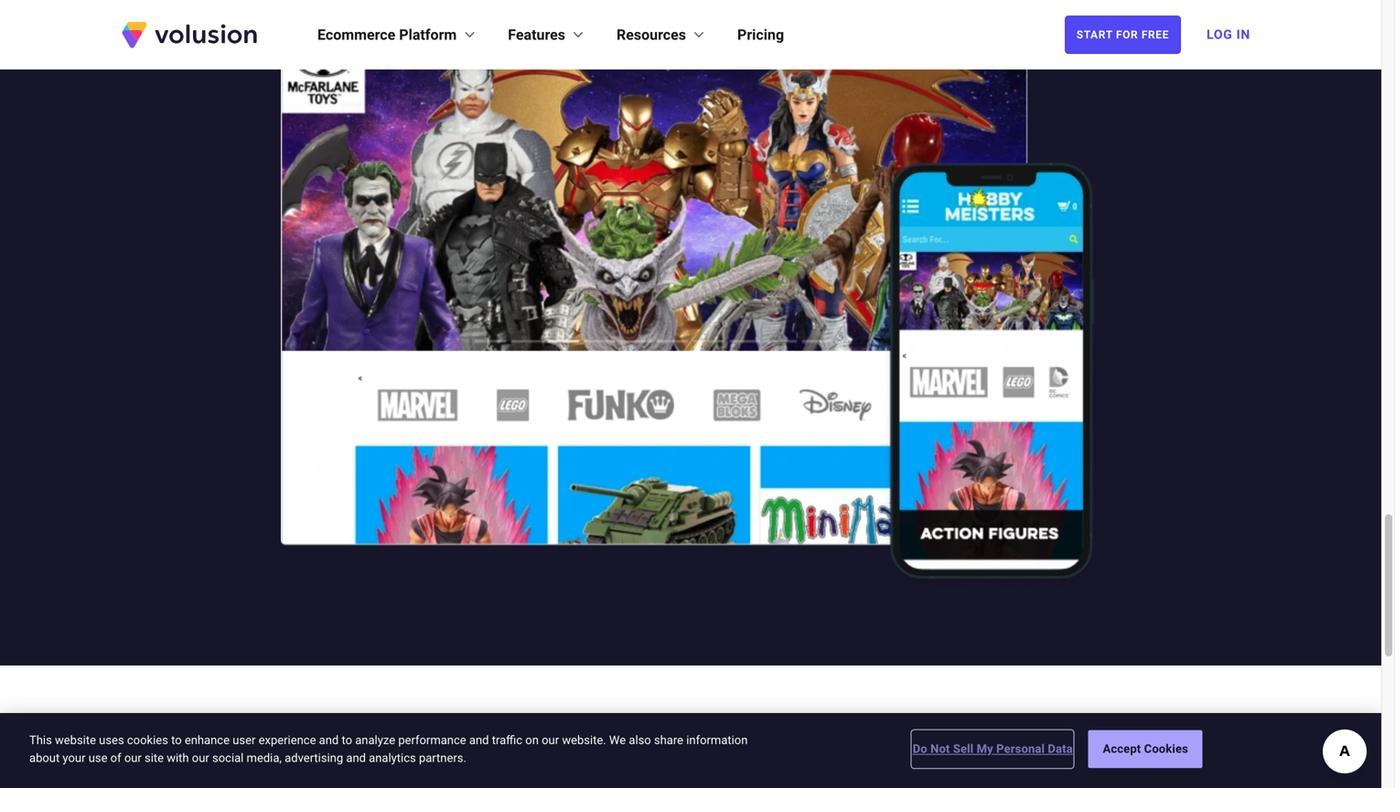 Task type: locate. For each thing, give the bounding box(es) containing it.
user
[[233, 734, 256, 748]]

also
[[629, 734, 651, 748]]

ecommerce platform button
[[317, 24, 479, 46]]

2 horizontal spatial and
[[469, 734, 489, 748]]

on
[[525, 734, 539, 748]]

and
[[319, 734, 339, 748], [469, 734, 489, 748], [346, 752, 366, 765]]

our
[[542, 734, 559, 748], [124, 752, 142, 765], [192, 752, 209, 765]]

to up with
[[171, 734, 182, 748]]

cookies
[[127, 734, 168, 748]]

pricing
[[737, 26, 784, 43]]

try it free for 14 days
[[518, 741, 864, 774]]

ecommerce
[[317, 26, 396, 43]]

experience
[[259, 734, 316, 748]]

our down the enhance
[[192, 752, 209, 765]]

start
[[1077, 28, 1113, 41]]

our right the of
[[124, 752, 142, 765]]

features
[[508, 26, 565, 43]]

0 horizontal spatial and
[[319, 734, 339, 748]]

free
[[1142, 28, 1169, 41]]

this
[[29, 734, 52, 748]]

2 to from the left
[[342, 734, 352, 748]]

0 horizontal spatial to
[[171, 734, 182, 748]]

to
[[171, 734, 182, 748], [342, 734, 352, 748]]

and left traffic
[[469, 734, 489, 748]]

2 horizontal spatial our
[[542, 734, 559, 748]]

traffic
[[492, 734, 523, 748]]

1 horizontal spatial and
[[346, 752, 366, 765]]

1 horizontal spatial to
[[342, 734, 352, 748]]

for
[[689, 741, 735, 774]]

and down analyze
[[346, 752, 366, 765]]

log
[[1207, 27, 1233, 42]]

website.
[[562, 734, 606, 748]]

resources button
[[617, 24, 708, 46]]

14
[[743, 741, 775, 774]]

it
[[579, 741, 602, 774]]

about
[[29, 752, 60, 765]]

and up advertising
[[319, 734, 339, 748]]

our right on
[[542, 734, 559, 748]]

privacy alert dialog
[[0, 714, 1382, 789]]

resources
[[617, 26, 686, 43]]

try
[[518, 741, 571, 774]]

to left analyze
[[342, 734, 352, 748]]

for
[[1116, 28, 1138, 41]]

cookies
[[1144, 743, 1188, 756]]



Task type: describe. For each thing, give the bounding box(es) containing it.
not
[[931, 743, 950, 756]]

0 horizontal spatial our
[[124, 752, 142, 765]]

1 horizontal spatial our
[[192, 752, 209, 765]]

website
[[55, 734, 96, 748]]

features button
[[508, 24, 587, 46]]

start for free link
[[1065, 16, 1181, 54]]

in
[[1237, 27, 1251, 42]]

do not sell my personal data
[[913, 743, 1073, 756]]

free
[[610, 741, 681, 774]]

partners.
[[419, 752, 467, 765]]

analytics
[[369, 752, 416, 765]]

personal
[[997, 743, 1045, 756]]

start for free
[[1077, 28, 1169, 41]]

my
[[977, 743, 993, 756]]

advertising
[[285, 752, 343, 765]]

sell
[[953, 743, 974, 756]]

do
[[913, 743, 928, 756]]

performance
[[398, 734, 466, 748]]

log in link
[[1196, 15, 1262, 55]]

platform
[[399, 26, 457, 43]]

with
[[167, 752, 189, 765]]

social
[[212, 752, 244, 765]]

share
[[654, 734, 684, 748]]

use
[[88, 752, 107, 765]]

days
[[783, 741, 864, 774]]

do not sell my personal data button
[[913, 732, 1073, 768]]

enhance
[[185, 734, 230, 748]]

we
[[609, 734, 626, 748]]

of
[[110, 752, 121, 765]]

media,
[[247, 752, 282, 765]]

your
[[63, 752, 86, 765]]

accept
[[1103, 743, 1141, 756]]

data
[[1048, 743, 1073, 756]]

log in
[[1207, 27, 1251, 42]]

pricing link
[[737, 24, 784, 46]]

accept cookies
[[1103, 743, 1188, 756]]

accept cookies button
[[1089, 731, 1203, 769]]

this website uses cookies to enhance user experience and to analyze performance and traffic on our website. we also share information about your use of our site with our social media, advertising and analytics partners.
[[29, 734, 748, 765]]

ecommerce platform
[[317, 26, 457, 43]]

uses
[[99, 734, 124, 748]]

information
[[686, 734, 748, 748]]

site
[[145, 752, 164, 765]]

1 to from the left
[[171, 734, 182, 748]]

analyze
[[355, 734, 395, 748]]



Task type: vqa. For each thing, say whether or not it's contained in the screenshot.
analyze
yes



